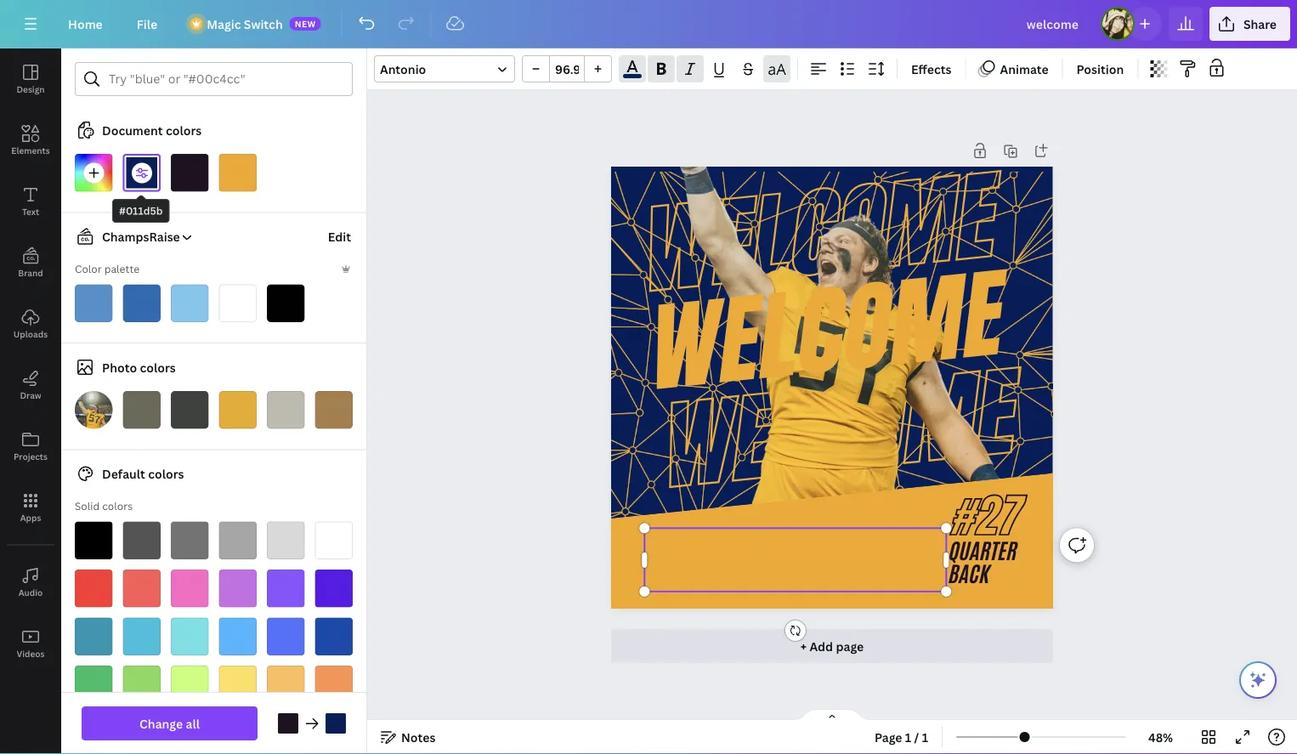 Task type: locate. For each thing, give the bounding box(es) containing it.
#010101 image
[[267, 284, 305, 322]]

#75c6ef image
[[171, 284, 209, 322]]

turquoise blue #5ce1e6 image
[[171, 618, 209, 656], [171, 618, 209, 656]]

add
[[810, 638, 834, 654]]

aqua blue #0cc0df image
[[123, 618, 161, 656]]

champsraise button
[[68, 227, 194, 247]]

magenta #cb6ce6 image
[[219, 570, 257, 608]]

orange #ff914d image
[[315, 666, 353, 704]]

1 right '/'
[[922, 729, 929, 745]]

#ffffff image
[[219, 284, 257, 322], [219, 284, 257, 322]]

1
[[906, 729, 912, 745], [922, 729, 929, 745]]

share button
[[1210, 7, 1291, 41]]

file
[[137, 16, 157, 32]]

page 1 / 1
[[875, 729, 929, 745]]

#3d413d image
[[171, 391, 209, 429]]

colors for default colors
[[148, 466, 184, 482]]

royal blue #5271ff image
[[267, 618, 305, 656], [267, 618, 305, 656]]

1 1 from the left
[[906, 729, 912, 745]]

quarter
[[950, 536, 1019, 567]]

back
[[950, 559, 991, 590]]

colors right the photo
[[140, 359, 176, 375]]

dark gray #545454 image
[[123, 522, 161, 560]]

audio
[[18, 587, 43, 598]]

abstract lines background  geometric technology image
[[611, 111, 1068, 568]]

main menu bar
[[0, 0, 1298, 48]]

notes
[[401, 729, 436, 745]]

yellow #ffde59 image
[[219, 666, 257, 704]]

#eaab06 image
[[219, 391, 257, 429]]

gray #a6a6a6 image
[[219, 522, 257, 560]]

home link
[[54, 7, 116, 41]]

quarter back
[[950, 536, 1019, 590]]

design
[[17, 83, 45, 95]]

photo colors
[[102, 359, 176, 375]]

magic switch
[[207, 16, 283, 32]]

#4890cd image
[[75, 284, 113, 322], [75, 284, 113, 322]]

#011d5b image
[[326, 714, 346, 734], [326, 714, 346, 734]]

draw
[[20, 390, 41, 401]]

dark turquoise #0097b2 image
[[75, 618, 113, 656], [75, 618, 113, 656]]

#166bb5 image
[[123, 284, 161, 322], [123, 284, 161, 322]]

grass green #7ed957 image
[[123, 666, 161, 704]]

default
[[102, 466, 145, 482]]

edit
[[328, 229, 351, 245]]

projects button
[[0, 416, 61, 477]]

#1f1122 image
[[171, 154, 209, 192], [278, 714, 299, 734], [278, 714, 299, 734]]

magic
[[207, 16, 241, 32]]

welcome
[[639, 145, 1006, 323], [645, 243, 1013, 421], [659, 341, 1026, 519]]

1 horizontal spatial 1
[[922, 729, 929, 745]]

violet #5e17eb image
[[315, 570, 353, 608]]

purple #8c52ff image
[[267, 570, 305, 608], [267, 570, 305, 608]]

share
[[1244, 16, 1277, 32]]

grass green #7ed957 image
[[123, 666, 161, 704]]

color palette
[[75, 262, 140, 276]]

change all
[[140, 716, 200, 732]]

colors for document colors
[[166, 122, 202, 138]]

orange #ff914d image
[[315, 666, 353, 704]]

1 left '/'
[[906, 729, 912, 745]]

videos button
[[0, 613, 61, 674]]

colors for solid colors
[[102, 499, 133, 513]]

colors
[[166, 122, 202, 138], [140, 359, 176, 375], [148, 466, 184, 482], [102, 499, 133, 513]]

group
[[522, 55, 612, 82]]

+ add page button
[[612, 629, 1054, 663]]

uploads button
[[0, 293, 61, 355]]

+ add page
[[801, 638, 864, 654]]

apps
[[20, 512, 41, 523]]

green #00bf63 image
[[75, 666, 113, 704]]

#f5a700 image
[[219, 154, 257, 192]]

colors right default
[[148, 466, 184, 482]]

yellow #ffde59 image
[[219, 666, 257, 704]]

photo
[[102, 359, 137, 375]]

draw button
[[0, 355, 61, 416]]

0 horizontal spatial 1
[[906, 729, 912, 745]]

colors up #1f1122 icon
[[166, 122, 202, 138]]

None text field
[[645, 523, 947, 597]]

document
[[102, 122, 163, 138]]

#aa7e48 image
[[315, 391, 353, 429]]

coral red #ff5757 image
[[123, 570, 161, 608], [123, 570, 161, 608]]

projects
[[14, 451, 48, 462]]

home
[[68, 16, 103, 32]]

#3d413d image
[[171, 391, 209, 429]]

solid colors
[[75, 499, 133, 513]]

elements
[[11, 145, 50, 156]]

light blue #38b6ff image
[[219, 618, 257, 656]]

add a new color image
[[75, 154, 113, 192], [75, 154, 113, 192]]

light gray #d9d9d9 image
[[267, 522, 305, 560], [267, 522, 305, 560]]

colors right solid
[[102, 499, 133, 513]]

document colors
[[102, 122, 202, 138]]

violet #5e17eb image
[[315, 570, 353, 608]]

#27
[[954, 483, 1024, 551]]

#011d5b
[[119, 204, 163, 218]]

notes button
[[374, 724, 443, 751]]

#bebbb0 image
[[267, 391, 305, 429], [267, 391, 305, 429]]

cobalt blue #004aad image
[[315, 618, 353, 656], [315, 618, 353, 656]]

#010101 image
[[267, 284, 305, 322]]

#011d5b image
[[624, 74, 642, 78], [624, 74, 642, 78], [123, 154, 161, 192], [123, 154, 161, 192]]

gray #a6a6a6 image
[[219, 522, 257, 560]]

side panel tab list
[[0, 48, 61, 674]]

pink #ff66c4 image
[[171, 570, 209, 608], [171, 570, 209, 608]]

switch
[[244, 16, 283, 32]]

palette
[[104, 262, 140, 276]]

gray #737373 image
[[171, 522, 209, 560]]

magenta #cb6ce6 image
[[219, 570, 257, 608]]

bright red #ff3131 image
[[75, 570, 113, 608], [75, 570, 113, 608]]

dark gray #545454 image
[[123, 522, 161, 560]]

/
[[915, 729, 920, 745]]

videos
[[17, 648, 45, 660]]

new
[[295, 18, 316, 29]]

effects
[[912, 61, 952, 77]]

#75c6ef image
[[171, 284, 209, 322]]



Task type: vqa. For each thing, say whether or not it's contained in the screenshot.
Canva
no



Task type: describe. For each thing, give the bounding box(es) containing it.
default colors
[[102, 466, 184, 482]]

page
[[875, 729, 903, 745]]

#6b6958 image
[[123, 391, 161, 429]]

peach #ffbd59 image
[[267, 666, 305, 704]]

48%
[[1149, 729, 1174, 745]]

2 1 from the left
[[922, 729, 929, 745]]

#f5a700 image
[[219, 154, 257, 192]]

animate button
[[973, 55, 1056, 82]]

peach #ffbd59 image
[[267, 666, 305, 704]]

canva assistant image
[[1248, 670, 1269, 691]]

color
[[75, 262, 102, 276]]

text
[[22, 206, 39, 217]]

apps button
[[0, 477, 61, 538]]

#1f1122 image
[[171, 154, 209, 192]]

elements button
[[0, 110, 61, 171]]

uploads
[[13, 328, 48, 340]]

#eaab06 image
[[219, 391, 257, 429]]

brand button
[[0, 232, 61, 293]]

white #ffffff image
[[315, 522, 353, 560]]

change all button
[[82, 707, 258, 741]]

brand
[[18, 267, 43, 279]]

position
[[1077, 61, 1125, 77]]

green #00bf63 image
[[75, 666, 113, 704]]

position button
[[1070, 55, 1131, 82]]

lime #c1ff72 image
[[171, 666, 209, 704]]

Design title text field
[[1014, 7, 1094, 41]]

show pages image
[[792, 708, 873, 722]]

antonio button
[[374, 55, 515, 82]]

effects button
[[905, 55, 959, 82]]

gray #737373 image
[[171, 522, 209, 560]]

page
[[836, 638, 864, 654]]

aqua blue #0cc0df image
[[123, 618, 161, 656]]

change
[[140, 716, 183, 732]]

lime #c1ff72 image
[[171, 666, 209, 704]]

audio button
[[0, 552, 61, 613]]

animate
[[1001, 61, 1049, 77]]

design button
[[0, 48, 61, 110]]

white #ffffff image
[[315, 522, 353, 560]]

light blue #38b6ff image
[[219, 618, 257, 656]]

champsraise
[[102, 229, 180, 245]]

black #000000 image
[[75, 522, 113, 560]]

Try "blue" or "#00c4cc" search field
[[109, 63, 342, 95]]

colors for photo colors
[[140, 359, 176, 375]]

+
[[801, 638, 807, 654]]

#aa7e48 image
[[315, 391, 353, 429]]

edit button
[[326, 220, 353, 254]]

solid
[[75, 499, 100, 513]]

48% button
[[1134, 724, 1189, 751]]

file button
[[123, 7, 171, 41]]

#6b6958 image
[[123, 391, 161, 429]]

– – number field
[[555, 61, 579, 77]]

text button
[[0, 171, 61, 232]]

black #000000 image
[[75, 522, 113, 560]]

all
[[186, 716, 200, 732]]

antonio
[[380, 61, 426, 77]]



